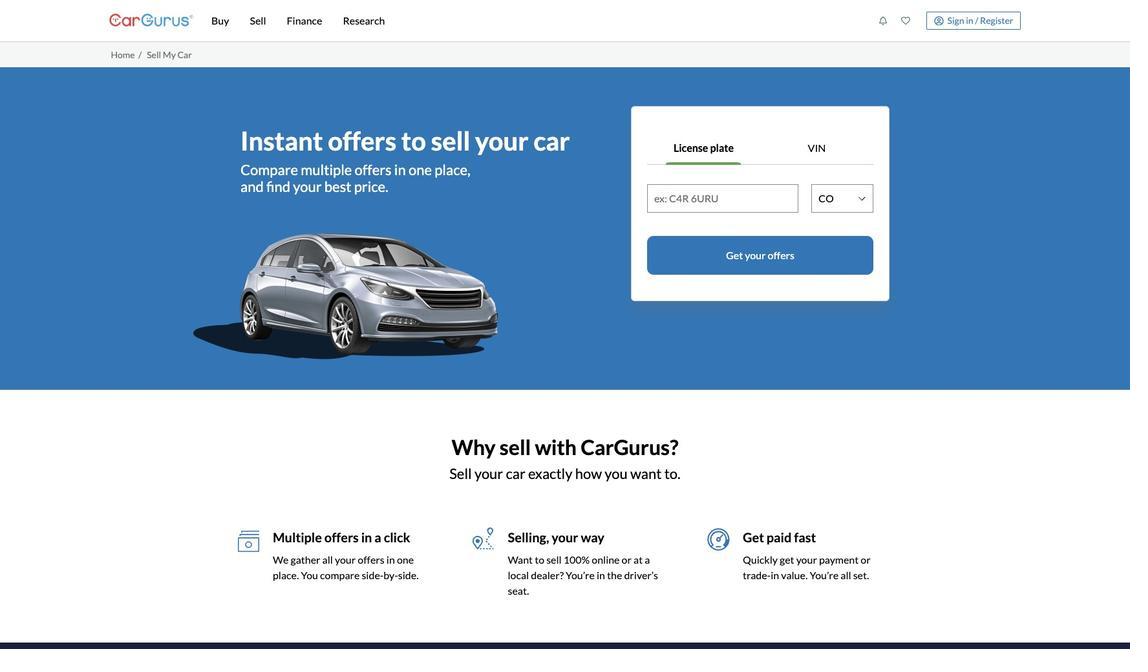Task type: locate. For each thing, give the bounding box(es) containing it.
car
[[178, 49, 192, 60]]

sell down why
[[450, 465, 472, 482]]

2 or from the left
[[861, 554, 871, 566]]

all inside quickly get your payment or trade-in value. you're all set.
[[841, 569, 852, 582]]

1 horizontal spatial all
[[841, 569, 852, 582]]

1 vertical spatial all
[[841, 569, 852, 582]]

1 vertical spatial one
[[397, 554, 414, 566]]

1 horizontal spatial sell
[[250, 14, 266, 27]]

2 you're from the left
[[810, 569, 839, 582]]

all up the compare
[[323, 554, 333, 566]]

1 you're from the left
[[566, 569, 595, 582]]

all left set.
[[841, 569, 852, 582]]

1 vertical spatial a
[[645, 554, 650, 566]]

/ right home link
[[138, 49, 142, 60]]

your
[[476, 125, 529, 156], [293, 178, 322, 195], [745, 249, 766, 261], [475, 465, 503, 482], [552, 530, 579, 545], [335, 554, 356, 566], [797, 554, 818, 566]]

0 horizontal spatial sell
[[431, 125, 471, 156]]

you're down 100%
[[566, 569, 595, 582]]

/ inside menu item
[[976, 15, 979, 26]]

get inside get your offers button
[[727, 249, 743, 261]]

place.
[[273, 569, 299, 582]]

at
[[634, 554, 643, 566]]

sell
[[250, 14, 266, 27], [147, 49, 161, 60], [450, 465, 472, 482]]

1 or from the left
[[622, 554, 632, 566]]

get down ex: c4r 6uru field
[[727, 249, 743, 261]]

why sell with cargurus? sell your car exactly how you want to.
[[450, 435, 681, 482]]

why
[[452, 435, 496, 460]]

0 vertical spatial /
[[976, 15, 979, 26]]

we
[[273, 554, 289, 566]]

get for get your offers
[[727, 249, 743, 261]]

by-
[[384, 569, 398, 582]]

you're down payment
[[810, 569, 839, 582]]

0 horizontal spatial car
[[506, 465, 526, 482]]

offers inside we gather all your offers in one place. you compare side-by-side.
[[358, 554, 385, 566]]

sell left with on the bottom of page
[[500, 435, 531, 460]]

in up by-
[[387, 554, 395, 566]]

car image
[[192, 233, 499, 361]]

one inside we gather all your offers in one place. you compare side-by-side.
[[397, 554, 414, 566]]

sell button
[[240, 0, 277, 41]]

all
[[323, 554, 333, 566], [841, 569, 852, 582]]

0 vertical spatial to
[[402, 125, 426, 156]]

1 vertical spatial sell
[[500, 435, 531, 460]]

how
[[576, 465, 602, 482]]

tab list inside instant offers to sell your car main content
[[648, 132, 874, 165]]

online
[[592, 554, 620, 566]]

home
[[111, 49, 135, 60]]

tab list containing license plate
[[648, 132, 874, 165]]

get
[[727, 249, 743, 261], [743, 530, 765, 545]]

fast
[[795, 530, 817, 545]]

sign in / register menu item
[[918, 12, 1022, 30]]

cargurus?
[[581, 435, 679, 460]]

you
[[301, 569, 318, 582]]

sell up place,
[[431, 125, 471, 156]]

0 vertical spatial one
[[409, 161, 432, 178]]

0 horizontal spatial to
[[402, 125, 426, 156]]

selling,
[[508, 530, 550, 545]]

with
[[535, 435, 577, 460]]

or inside want to sell 100% online or at a local dealer? you're in the driver's seat.
[[622, 554, 632, 566]]

local
[[508, 569, 529, 582]]

or left at
[[622, 554, 632, 566]]

tab list
[[648, 132, 874, 165]]

a right at
[[645, 554, 650, 566]]

0 horizontal spatial a
[[375, 530, 382, 545]]

1 horizontal spatial or
[[861, 554, 871, 566]]

selling, your way
[[508, 530, 605, 545]]

2 vertical spatial sell
[[547, 554, 562, 566]]

in right the sign
[[967, 15, 974, 26]]

1 vertical spatial get
[[743, 530, 765, 545]]

a inside want to sell 100% online or at a local dealer? you're in the driver's seat.
[[645, 554, 650, 566]]

1 horizontal spatial /
[[976, 15, 979, 26]]

1 horizontal spatial car
[[534, 125, 570, 156]]

user icon image
[[935, 16, 945, 25]]

2 vertical spatial sell
[[450, 465, 472, 482]]

get up the quickly
[[743, 530, 765, 545]]

your inside we gather all your offers in one place. you compare side-by-side.
[[335, 554, 356, 566]]

0 vertical spatial sell
[[250, 14, 266, 27]]

1 vertical spatial car
[[506, 465, 526, 482]]

in inside sign in / register link
[[967, 15, 974, 26]]

2 horizontal spatial sell
[[547, 554, 562, 566]]

in
[[967, 15, 974, 26], [395, 161, 406, 178], [361, 530, 372, 545], [387, 554, 395, 566], [597, 569, 606, 582], [771, 569, 780, 582]]

or inside quickly get your payment or trade-in value. you're all set.
[[861, 554, 871, 566]]

best
[[325, 178, 352, 195]]

to
[[402, 125, 426, 156], [535, 554, 545, 566]]

all inside we gather all your offers in one place. you compare side-by-side.
[[323, 554, 333, 566]]

in inside we gather all your offers in one place. you compare side-by-side.
[[387, 554, 395, 566]]

sell inside why sell with cargurus? sell your car exactly how you want to.
[[450, 465, 472, 482]]

license plate tab
[[648, 132, 761, 165]]

sell right buy on the top left of the page
[[250, 14, 266, 27]]

menu bar
[[193, 0, 873, 41]]

offers inside button
[[768, 249, 795, 261]]

click
[[384, 530, 411, 545]]

1 vertical spatial to
[[535, 554, 545, 566]]

in left the
[[597, 569, 606, 582]]

0 vertical spatial car
[[534, 125, 570, 156]]

finance button
[[277, 0, 333, 41]]

way
[[581, 530, 605, 545]]

0 horizontal spatial all
[[323, 554, 333, 566]]

sell
[[431, 125, 471, 156], [500, 435, 531, 460], [547, 554, 562, 566]]

1 horizontal spatial to
[[535, 554, 545, 566]]

or
[[622, 554, 632, 566], [861, 554, 871, 566]]

1 vertical spatial sell
[[147, 49, 161, 60]]

the
[[608, 569, 623, 582]]

2 horizontal spatial sell
[[450, 465, 472, 482]]

a
[[375, 530, 382, 545], [645, 554, 650, 566]]

price.
[[354, 178, 389, 195]]

multiple
[[301, 161, 352, 178]]

one left place,
[[409, 161, 432, 178]]

/
[[976, 15, 979, 26], [138, 49, 142, 60]]

a left click
[[375, 530, 382, 545]]

want
[[508, 554, 533, 566]]

/ left register
[[976, 15, 979, 26]]

get for get paid fast
[[743, 530, 765, 545]]

to inside want to sell 100% online or at a local dealer? you're in the driver's seat.
[[535, 554, 545, 566]]

get your offers button
[[648, 236, 874, 275]]

car
[[534, 125, 570, 156], [506, 465, 526, 482]]

in inside want to sell 100% online or at a local dealer? you're in the driver's seat.
[[597, 569, 606, 582]]

0 horizontal spatial or
[[622, 554, 632, 566]]

0 horizontal spatial sell
[[147, 49, 161, 60]]

multiple offers in a click
[[273, 530, 411, 545]]

in inside the 'instant offers to sell your car compare multiple offers in one place, and find your best price.'
[[395, 161, 406, 178]]

place,
[[435, 161, 471, 178]]

1 horizontal spatial a
[[645, 554, 650, 566]]

in inside quickly get your payment or trade-in value. you're all set.
[[771, 569, 780, 582]]

value.
[[782, 569, 808, 582]]

0 vertical spatial all
[[323, 554, 333, 566]]

offers
[[328, 125, 397, 156], [355, 161, 392, 178], [768, 249, 795, 261], [325, 530, 359, 545], [358, 554, 385, 566]]

in right price.
[[395, 161, 406, 178]]

and
[[241, 178, 264, 195]]

or up set.
[[861, 554, 871, 566]]

0 vertical spatial get
[[727, 249, 743, 261]]

car inside why sell with cargurus? sell your car exactly how you want to.
[[506, 465, 526, 482]]

license
[[674, 142, 709, 154]]

sell up dealer?
[[547, 554, 562, 566]]

one
[[409, 161, 432, 178], [397, 554, 414, 566]]

1 horizontal spatial you're
[[810, 569, 839, 582]]

sell left 'my'
[[147, 49, 161, 60]]

in left value. at the bottom right of the page
[[771, 569, 780, 582]]

your inside quickly get your payment or trade-in value. you're all set.
[[797, 554, 818, 566]]

finance
[[287, 14, 322, 27]]

0 horizontal spatial you're
[[566, 569, 595, 582]]

sell inside why sell with cargurus? sell your car exactly how you want to.
[[500, 435, 531, 460]]

you're
[[566, 569, 595, 582], [810, 569, 839, 582]]

register
[[981, 15, 1014, 26]]

1 horizontal spatial sell
[[500, 435, 531, 460]]

0 vertical spatial sell
[[431, 125, 471, 156]]

one up side.
[[397, 554, 414, 566]]

compare
[[241, 161, 298, 178]]

buy
[[212, 14, 229, 27]]

0 horizontal spatial /
[[138, 49, 142, 60]]



Task type: vqa. For each thing, say whether or not it's contained in the screenshot.
options in the What are my options to sell my car? There are three ways CarGurus can help you sell your car. Start by entering some basic information about your car (license plate number, mileage, etc.). We'll show you the best offers sourced from thousands of dealers. Then you can either: Sell 100% online. Upload documents and complete a self-inspection. Then we'll pick up your car from your location and you'll get paid. Sell to a local dealer. Bring your offer, documents, and ID to the dealership. The dealer will inspect your car, verify your offer and pay you on the spot. Sell privately. List your used car on CarGurus for $4.95.
no



Task type: describe. For each thing, give the bounding box(es) containing it.
want to sell 100% online or at a local dealer? you're in the driver's seat.
[[508, 554, 659, 597]]

paid
[[767, 530, 792, 545]]

to inside the 'instant offers to sell your car compare multiple offers in one place, and find your best price.'
[[402, 125, 426, 156]]

you're inside quickly get your payment or trade-in value. you're all set.
[[810, 569, 839, 582]]

sign in / register menu
[[873, 5, 1022, 37]]

menu bar containing buy
[[193, 0, 873, 41]]

instant offers to sell your car compare multiple offers in one place, and find your best price.
[[241, 125, 570, 195]]

set.
[[854, 569, 870, 582]]

trade-
[[743, 569, 771, 582]]

buy button
[[201, 0, 240, 41]]

sell inside the 'instant offers to sell your car compare multiple offers in one place, and find your best price.'
[[431, 125, 471, 156]]

cargurus logo homepage link image
[[109, 2, 193, 39]]

driver's
[[625, 569, 659, 582]]

vin
[[808, 142, 826, 154]]

in left click
[[361, 530, 372, 545]]

sell inside popup button
[[250, 14, 266, 27]]

get
[[780, 554, 795, 566]]

car inside the 'instant offers to sell your car compare multiple offers in one place, and find your best price.'
[[534, 125, 570, 156]]

research button
[[333, 0, 396, 41]]

open notifications image
[[879, 16, 889, 25]]

sell inside want to sell 100% online or at a local dealer? you're in the driver's seat.
[[547, 554, 562, 566]]

you're inside want to sell 100% online or at a local dealer? you're in the driver's seat.
[[566, 569, 595, 582]]

home / sell my car
[[111, 49, 192, 60]]

side.
[[398, 569, 419, 582]]

instant offers to sell your car main content
[[100, 67, 1031, 650]]

to.
[[665, 465, 681, 482]]

100%
[[564, 554, 590, 566]]

payment
[[820, 554, 859, 566]]

dealer?
[[531, 569, 564, 582]]

get your offers
[[727, 249, 795, 261]]

vin tab
[[761, 132, 874, 165]]

sign
[[948, 15, 965, 26]]

saved cars image
[[902, 16, 911, 25]]

sign in / register
[[948, 15, 1014, 26]]

1 vertical spatial /
[[138, 49, 142, 60]]

ex: C4R 6URU field
[[648, 185, 798, 212]]

your inside why sell with cargurus? sell your car exactly how you want to.
[[475, 465, 503, 482]]

home link
[[111, 49, 135, 60]]

cargurus logo homepage link link
[[109, 2, 193, 39]]

my
[[163, 49, 176, 60]]

find
[[266, 178, 290, 195]]

research
[[343, 14, 385, 27]]

your inside button
[[745, 249, 766, 261]]

get paid fast
[[743, 530, 817, 545]]

one inside the 'instant offers to sell your car compare multiple offers in one place, and find your best price.'
[[409, 161, 432, 178]]

seat.
[[508, 585, 529, 597]]

side-
[[362, 569, 384, 582]]

quickly
[[743, 554, 778, 566]]

exactly
[[529, 465, 573, 482]]

want
[[631, 465, 662, 482]]

plate
[[711, 142, 734, 154]]

instant
[[241, 125, 323, 156]]

license plate
[[674, 142, 734, 154]]

multiple
[[273, 530, 322, 545]]

gather
[[291, 554, 321, 566]]

sign in / register link
[[927, 12, 1022, 30]]

0 vertical spatial a
[[375, 530, 382, 545]]

we gather all your offers in one place. you compare side-by-side.
[[273, 554, 419, 582]]

you
[[605, 465, 628, 482]]

compare
[[320, 569, 360, 582]]

quickly get your payment or trade-in value. you're all set.
[[743, 554, 871, 582]]



